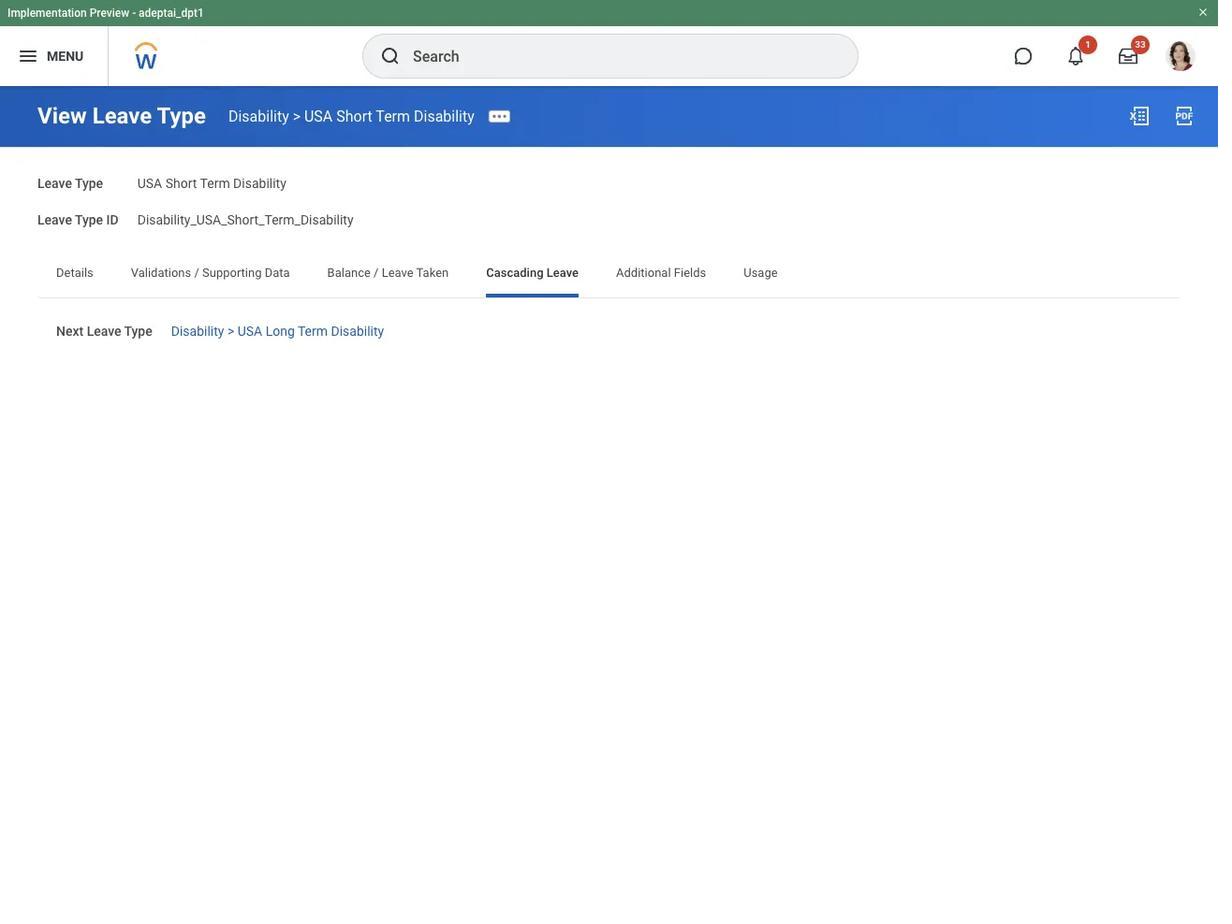 Task type: describe. For each thing, give the bounding box(es) containing it.
additional
[[616, 265, 671, 280]]

menu
[[47, 48, 84, 63]]

short inside leave type element
[[165, 176, 197, 191]]

view
[[37, 103, 87, 129]]

disability > usa long term disability link
[[171, 320, 384, 339]]

profile logan mcneil image
[[1166, 41, 1196, 75]]

additional fields
[[616, 265, 706, 280]]

view printable version (pdf) image
[[1173, 105, 1196, 127]]

term inside leave type element
[[200, 176, 230, 191]]

0 vertical spatial short
[[336, 107, 372, 125]]

export to excel image
[[1128, 105, 1151, 127]]

usage
[[744, 265, 778, 280]]

supporting
[[202, 265, 262, 280]]

notifications large image
[[1067, 47, 1085, 66]]

cascading leave
[[486, 265, 579, 280]]

leave type id
[[37, 212, 119, 227]]

justify image
[[17, 45, 39, 67]]

menu button
[[0, 26, 108, 86]]

term for next leave type
[[298, 324, 328, 339]]

balance / leave taken
[[327, 265, 449, 280]]

long
[[266, 324, 295, 339]]

next
[[56, 324, 83, 339]]

disability > usa short term disability link
[[228, 107, 475, 125]]

view leave type
[[37, 103, 206, 129]]

leave right cascading
[[547, 265, 579, 280]]

next leave type
[[56, 324, 152, 339]]

leave up leave type id
[[37, 176, 72, 191]]

usa short term disability
[[137, 176, 286, 191]]

data
[[265, 265, 290, 280]]

usa for next leave type
[[238, 324, 262, 339]]

1 button
[[1055, 36, 1097, 77]]

disability > usa long term disability
[[171, 324, 384, 339]]

/ for validations
[[194, 265, 199, 280]]

33 button
[[1108, 36, 1150, 77]]



Task type: vqa. For each thing, say whether or not it's contained in the screenshot.
Current
no



Task type: locate. For each thing, give the bounding box(es) containing it.
usa inside leave type element
[[137, 176, 162, 191]]

1 horizontal spatial >
[[293, 107, 301, 125]]

1 horizontal spatial /
[[374, 265, 379, 280]]

1 vertical spatial >
[[227, 324, 234, 339]]

type up leave type element at the left
[[157, 103, 206, 129]]

leave left taken
[[382, 265, 414, 280]]

1 horizontal spatial short
[[336, 107, 372, 125]]

1 vertical spatial term
[[200, 176, 230, 191]]

term inside disability > usa long term disability link
[[298, 324, 328, 339]]

> for next leave type
[[227, 324, 234, 339]]

>
[[293, 107, 301, 125], [227, 324, 234, 339]]

term up 'disability_usa_short_term_disability'
[[200, 176, 230, 191]]

tab list inside view leave type main content
[[37, 252, 1181, 297]]

type
[[157, 103, 206, 129], [75, 176, 103, 191], [75, 212, 103, 227], [124, 324, 152, 339]]

0 vertical spatial term
[[376, 107, 410, 125]]

type down "validations"
[[124, 324, 152, 339]]

fields
[[674, 265, 706, 280]]

usa for view leave type
[[304, 107, 333, 125]]

tab list
[[37, 252, 1181, 297]]

preview
[[90, 7, 129, 20]]

menu banner
[[0, 0, 1218, 86]]

2 vertical spatial term
[[298, 324, 328, 339]]

2 / from the left
[[374, 265, 379, 280]]

0 vertical spatial usa
[[304, 107, 333, 125]]

validations / supporting data
[[131, 265, 290, 280]]

disability_usa_short_term_disability
[[137, 212, 354, 227]]

search image
[[379, 45, 402, 67]]

-
[[132, 7, 136, 20]]

33
[[1135, 39, 1146, 50]]

balance
[[327, 265, 371, 280]]

/ right balance
[[374, 265, 379, 280]]

leave down the leave type
[[37, 212, 72, 227]]

> for view leave type
[[293, 107, 301, 125]]

term
[[376, 107, 410, 125], [200, 176, 230, 191], [298, 324, 328, 339]]

0 horizontal spatial term
[[200, 176, 230, 191]]

1 horizontal spatial usa
[[238, 324, 262, 339]]

2 horizontal spatial usa
[[304, 107, 333, 125]]

implementation preview -   adeptai_dpt1
[[7, 7, 204, 20]]

leave right 'next'
[[87, 324, 121, 339]]

1 horizontal spatial term
[[298, 324, 328, 339]]

tab list containing details
[[37, 252, 1181, 297]]

leave type
[[37, 176, 103, 191]]

id
[[106, 212, 119, 227]]

2 vertical spatial usa
[[238, 324, 262, 339]]

validations
[[131, 265, 191, 280]]

/
[[194, 265, 199, 280], [374, 265, 379, 280]]

0 horizontal spatial short
[[165, 176, 197, 191]]

details
[[56, 265, 93, 280]]

/ left supporting
[[194, 265, 199, 280]]

view leave type main content
[[0, 86, 1218, 409]]

1 vertical spatial usa
[[137, 176, 162, 191]]

2 horizontal spatial term
[[376, 107, 410, 125]]

term for view leave type
[[376, 107, 410, 125]]

disability > usa short term disability
[[228, 107, 475, 125]]

type left id
[[75, 212, 103, 227]]

taken
[[416, 265, 449, 280]]

type up leave type id
[[75, 176, 103, 191]]

leave
[[92, 103, 152, 129], [37, 176, 72, 191], [37, 212, 72, 227], [382, 265, 414, 280], [547, 265, 579, 280], [87, 324, 121, 339]]

short
[[336, 107, 372, 125], [165, 176, 197, 191]]

0 vertical spatial >
[[293, 107, 301, 125]]

implementation
[[7, 7, 87, 20]]

0 horizontal spatial /
[[194, 265, 199, 280]]

disability inside leave type element
[[233, 176, 286, 191]]

close environment banner image
[[1198, 7, 1209, 18]]

leave type element
[[137, 165, 286, 193]]

term down search icon
[[376, 107, 410, 125]]

cascading
[[486, 265, 544, 280]]

Search Workday  search field
[[413, 36, 819, 77]]

/ for balance
[[374, 265, 379, 280]]

term right the long on the top left of page
[[298, 324, 328, 339]]

disability
[[228, 107, 289, 125], [414, 107, 475, 125], [233, 176, 286, 191], [171, 324, 224, 339], [331, 324, 384, 339]]

1 / from the left
[[194, 265, 199, 280]]

1
[[1085, 39, 1091, 50]]

usa
[[304, 107, 333, 125], [137, 176, 162, 191], [238, 324, 262, 339]]

adeptai_dpt1
[[139, 7, 204, 20]]

inbox large image
[[1119, 47, 1138, 66]]

leave right view
[[92, 103, 152, 129]]

1 vertical spatial short
[[165, 176, 197, 191]]

0 horizontal spatial usa
[[137, 176, 162, 191]]

0 horizontal spatial >
[[227, 324, 234, 339]]



